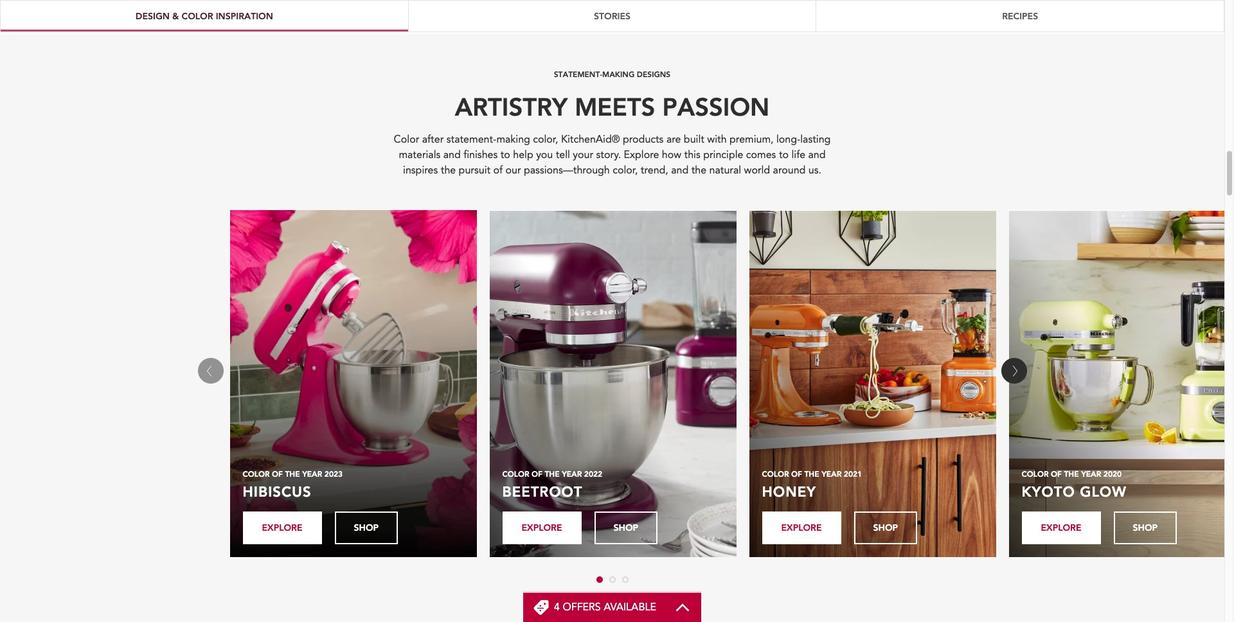 Task type: locate. For each thing, give the bounding box(es) containing it.
finishes
[[464, 148, 498, 162]]

3 year from the left
[[822, 470, 842, 479]]

color,
[[533, 133, 559, 147], [613, 164, 638, 178]]

and down after
[[444, 148, 461, 162]]

2 explore link from the left
[[503, 512, 582, 545]]

color up the beetroot
[[503, 470, 530, 479]]

color up materials
[[394, 133, 420, 147]]

artistry meets passion
[[455, 91, 770, 122]]

0 horizontal spatial color,
[[533, 133, 559, 147]]

the up hibiscus at the bottom of the page
[[285, 470, 300, 479]]

the inside color of the year 2022 beetroot
[[545, 470, 560, 479]]

3 explore from the left
[[782, 523, 822, 534]]

year for hibiscus
[[302, 470, 322, 479]]

1 shop from the left
[[354, 523, 379, 534]]

color inside color of the year 2021 honey
[[763, 470, 790, 479]]

comes
[[747, 148, 777, 162]]

2 year from the left
[[562, 470, 582, 479]]

year up glow at the bottom right of the page
[[1082, 470, 1102, 479]]

of
[[494, 164, 503, 178], [272, 470, 283, 479], [532, 470, 543, 479], [792, 470, 803, 479], [1052, 470, 1063, 479]]

of inside color of the year 2022 beetroot
[[532, 470, 543, 479]]

life
[[792, 148, 806, 162]]

color up hibiscus at the bottom of the page
[[243, 470, 270, 479]]

color for hibiscus
[[243, 470, 270, 479]]

explore down hibiscus at the bottom of the page
[[262, 523, 303, 534]]

our
[[506, 164, 521, 178]]

color up "honey"
[[763, 470, 790, 479]]

4 shop link from the left
[[1114, 512, 1178, 545]]

1 horizontal spatial and
[[672, 164, 689, 178]]

explore link down "honey"
[[763, 512, 842, 545]]

4 shop from the left
[[1134, 523, 1159, 534]]

color of the year 2020 kyoto glow
[[1022, 470, 1127, 501]]

the inside color of the year 2021 honey
[[805, 470, 820, 479]]

the for beetroot
[[545, 470, 560, 479]]

1 year from the left
[[302, 470, 322, 479]]

color up kyoto
[[1022, 470, 1049, 479]]

lasting
[[801, 133, 831, 147]]

color, up the "you"
[[533, 133, 559, 147]]

the for honey
[[805, 470, 820, 479]]

explore down "honey"
[[782, 523, 822, 534]]

0 horizontal spatial to
[[501, 148, 511, 162]]

of up kyoto
[[1052, 470, 1063, 479]]

year left 2021
[[822, 470, 842, 479]]

your
[[573, 148, 594, 162]]

of inside 'color of the year 2020 kyoto glow'
[[1052, 470, 1063, 479]]

year left "2023"
[[302, 470, 322, 479]]

color inside color of the year 2022 beetroot
[[503, 470, 530, 479]]

1 to from the left
[[501, 148, 511, 162]]

and down lasting
[[809, 148, 826, 162]]

and down how
[[672, 164, 689, 178]]

explore for beetroot
[[522, 523, 563, 534]]

shop
[[354, 523, 379, 534], [614, 523, 639, 534], [874, 523, 899, 534], [1134, 523, 1159, 534]]

tell
[[556, 148, 570, 162]]

of inside color of the year 2021 honey
[[792, 470, 803, 479]]

statement-making designs
[[554, 70, 671, 79]]

shop link for beetroot
[[595, 512, 658, 545]]

explore down the beetroot
[[522, 523, 563, 534]]

explore link down the beetroot
[[503, 512, 582, 545]]

how
[[662, 148, 682, 162]]

1 horizontal spatial color,
[[613, 164, 638, 178]]

of for hibiscus
[[272, 470, 283, 479]]

of inside color of the year 2023 hibiscus
[[272, 470, 283, 479]]

color inside 'color of the year 2020 kyoto glow'
[[1022, 470, 1049, 479]]

4 year from the left
[[1082, 470, 1102, 479]]

year for honey
[[822, 470, 842, 479]]

2 to from the left
[[780, 148, 789, 162]]

the up kyoto
[[1065, 470, 1080, 479]]

explore link down hibiscus at the bottom of the page
[[243, 512, 322, 545]]

color
[[182, 10, 213, 22], [394, 133, 420, 147], [243, 470, 270, 479], [503, 470, 530, 479], [763, 470, 790, 479], [1022, 470, 1049, 479]]

of up the beetroot
[[532, 470, 543, 479]]

2 explore from the left
[[522, 523, 563, 534]]

color, down explore
[[613, 164, 638, 178]]

to left life on the right top of page
[[780, 148, 789, 162]]

inspires
[[403, 164, 438, 178]]

to
[[501, 148, 511, 162], [780, 148, 789, 162]]

shop link down 2022 at the left of the page
[[595, 512, 658, 545]]

story.
[[597, 148, 621, 162]]

3 shop link from the left
[[855, 512, 918, 545]]

the up "honey"
[[805, 470, 820, 479]]

2 shop from the left
[[614, 523, 639, 534]]

explore for kyoto
[[1042, 523, 1082, 534]]

stories button
[[408, 0, 816, 32]]

trend,
[[641, 164, 669, 178]]

explore down kyoto
[[1042, 523, 1082, 534]]

explore for hibiscus
[[262, 523, 303, 534]]

of left our
[[494, 164, 503, 178]]

1 explore from the left
[[262, 523, 303, 534]]

&
[[172, 10, 179, 22]]

3 shop from the left
[[874, 523, 899, 534]]

materials
[[399, 148, 441, 162]]

around
[[774, 164, 806, 178]]

the down this
[[692, 164, 707, 178]]

of for kyoto
[[1052, 470, 1063, 479]]

2 shop link from the left
[[595, 512, 658, 545]]

shop for honey
[[874, 523, 899, 534]]

2023
[[325, 470, 343, 479]]

shop link
[[335, 512, 398, 545], [595, 512, 658, 545], [855, 512, 918, 545], [1114, 512, 1178, 545]]

color for kitchenaid®
[[394, 133, 420, 147]]

color inside color of the year 2023 hibiscus
[[243, 470, 270, 479]]

explore link
[[243, 512, 322, 545], [503, 512, 582, 545], [763, 512, 842, 545], [1022, 512, 1102, 545]]

after
[[422, 133, 444, 147]]

of for beetroot
[[532, 470, 543, 479]]

color for honey
[[763, 470, 790, 479]]

1 horizontal spatial to
[[780, 148, 789, 162]]

statement-
[[554, 70, 603, 79]]

and
[[444, 148, 461, 162], [809, 148, 826, 162], [672, 164, 689, 178]]

color right &
[[182, 10, 213, 22]]

explore
[[262, 523, 303, 534], [522, 523, 563, 534], [782, 523, 822, 534], [1042, 523, 1082, 534]]

of up "honey"
[[792, 470, 803, 479]]

year inside 'color of the year 2020 kyoto glow'
[[1082, 470, 1102, 479]]

4 explore from the left
[[1042, 523, 1082, 534]]

3 explore link from the left
[[763, 512, 842, 545]]

principle
[[704, 148, 744, 162]]

1 explore link from the left
[[243, 512, 322, 545]]

the up the beetroot
[[545, 470, 560, 479]]

year inside color of the year 2022 beetroot
[[562, 470, 582, 479]]

4 explore link from the left
[[1022, 512, 1102, 545]]

year inside color of the year 2021 honey
[[822, 470, 842, 479]]

shop link down "2023"
[[335, 512, 398, 545]]

1 shop link from the left
[[335, 512, 398, 545]]

year inside color of the year 2023 hibiscus
[[302, 470, 322, 479]]

shop link down glow at the bottom right of the page
[[1114, 512, 1178, 545]]

1 vertical spatial color,
[[613, 164, 638, 178]]

statement-
[[447, 133, 497, 147]]

of inside the color after statement-making color, kitchenaid® products are built with premium, long-lasting materials and finishes to help you tell your story. explore how this principle comes to life and inspires the pursuit of our passions—through color, trend, and the natural world around us.
[[494, 164, 503, 178]]

artistry
[[455, 91, 568, 122]]

explore link down kyoto
[[1022, 512, 1102, 545]]

color inside the color after statement-making color, kitchenaid® products are built with premium, long-lasting materials and finishes to help you tell your story. explore how this principle comes to life and inspires the pursuit of our passions—through color, trend, and the natural world around us.
[[394, 133, 420, 147]]

honey
[[763, 483, 817, 501]]

year left 2022 at the left of the page
[[562, 470, 582, 479]]

year
[[302, 470, 322, 479], [562, 470, 582, 479], [822, 470, 842, 479], [1082, 470, 1102, 479]]

of up hibiscus at the bottom of the page
[[272, 470, 283, 479]]

shop link down 2021
[[855, 512, 918, 545]]

the inside 'color of the year 2020 kyoto glow'
[[1065, 470, 1080, 479]]

the inside color of the year 2023 hibiscus
[[285, 470, 300, 479]]

tab list
[[230, 577, 995, 584]]

to up our
[[501, 148, 511, 162]]

the
[[441, 164, 456, 178], [692, 164, 707, 178], [285, 470, 300, 479], [545, 470, 560, 479], [805, 470, 820, 479], [1065, 470, 1080, 479]]



Task type: vqa. For each thing, say whether or not it's contained in the screenshot.
the top Stainless
no



Task type: describe. For each thing, give the bounding box(es) containing it.
the for hibiscus
[[285, 470, 300, 479]]

0 vertical spatial color,
[[533, 133, 559, 147]]

4
[[554, 601, 560, 615]]

design & color inspiration button
[[0, 0, 408, 32]]

making
[[497, 133, 531, 147]]

color after statement-making color, kitchenaid® products are built with premium, long-lasting materials and finishes to help you tell your story. explore how this principle comes to life and inspires the pursuit of our passions—through color, trend, and the natural world around us.
[[394, 133, 831, 178]]

2022
[[585, 470, 603, 479]]

recipes button
[[816, 0, 1225, 32]]

the left pursuit
[[441, 164, 456, 178]]

inspiration
[[216, 10, 273, 22]]

previous image
[[1008, 363, 1024, 380]]

2021
[[844, 470, 863, 479]]

help
[[513, 148, 534, 162]]

explore
[[624, 148, 660, 162]]

shop link for kyoto glow
[[1114, 512, 1178, 545]]

2020
[[1104, 470, 1123, 479]]

passions—through
[[524, 164, 610, 178]]

you
[[537, 148, 553, 162]]

shop for kyoto glow
[[1134, 523, 1159, 534]]

stories
[[594, 10, 631, 22]]

world
[[745, 164, 771, 178]]

shop for beetroot
[[614, 523, 639, 534]]

explore for honey
[[782, 523, 822, 534]]

explore link for hibiscus
[[243, 512, 322, 545]]

are
[[667, 133, 681, 147]]

beetroot
[[503, 483, 583, 501]]

explore link for honey
[[763, 512, 842, 545]]

making
[[603, 70, 635, 79]]

design & color inspiration
[[136, 10, 273, 22]]

recipes
[[1003, 10, 1039, 22]]

color for beetroot
[[503, 470, 530, 479]]

passion
[[663, 91, 770, 122]]

us.
[[809, 164, 822, 178]]

meets
[[575, 91, 656, 122]]

color of the year 2022 beetroot
[[503, 470, 603, 501]]

long-
[[777, 133, 801, 147]]

pursuit
[[459, 164, 491, 178]]

products
[[623, 133, 664, 147]]

year for kyoto
[[1082, 470, 1102, 479]]

shop link for honey
[[855, 512, 918, 545]]

this
[[685, 148, 701, 162]]

with
[[708, 133, 727, 147]]

year for beetroot
[[562, 470, 582, 479]]

natural
[[710, 164, 742, 178]]

offers
[[563, 601, 601, 615]]

built
[[684, 133, 705, 147]]

the for kyoto
[[1065, 470, 1080, 479]]

0 horizontal spatial and
[[444, 148, 461, 162]]

shop for hibiscus
[[354, 523, 379, 534]]

2 horizontal spatial and
[[809, 148, 826, 162]]

color of the year 2021 honey
[[763, 470, 863, 501]]

shop link for hibiscus
[[335, 512, 398, 545]]

color inside button
[[182, 10, 213, 22]]

available
[[604, 601, 657, 615]]

glow
[[1081, 483, 1127, 501]]

previous image
[[201, 363, 217, 380]]

of for honey
[[792, 470, 803, 479]]

kitchenaid®
[[561, 133, 620, 147]]

color for kyoto
[[1022, 470, 1049, 479]]

explore link for beetroot
[[503, 512, 582, 545]]

designs
[[637, 70, 671, 79]]

premium,
[[730, 133, 774, 147]]

explore link for kyoto
[[1022, 512, 1102, 545]]

kyoto
[[1022, 483, 1076, 501]]

a white kitchen filled with a suite of stainless steel kitchenaid® appliances. image
[[529, 0, 1230, 50]]

design
[[136, 10, 170, 22]]

4 offers available
[[554, 601, 657, 615]]

hibiscus
[[243, 483, 312, 501]]

color of the year 2023 hibiscus
[[243, 470, 343, 501]]



